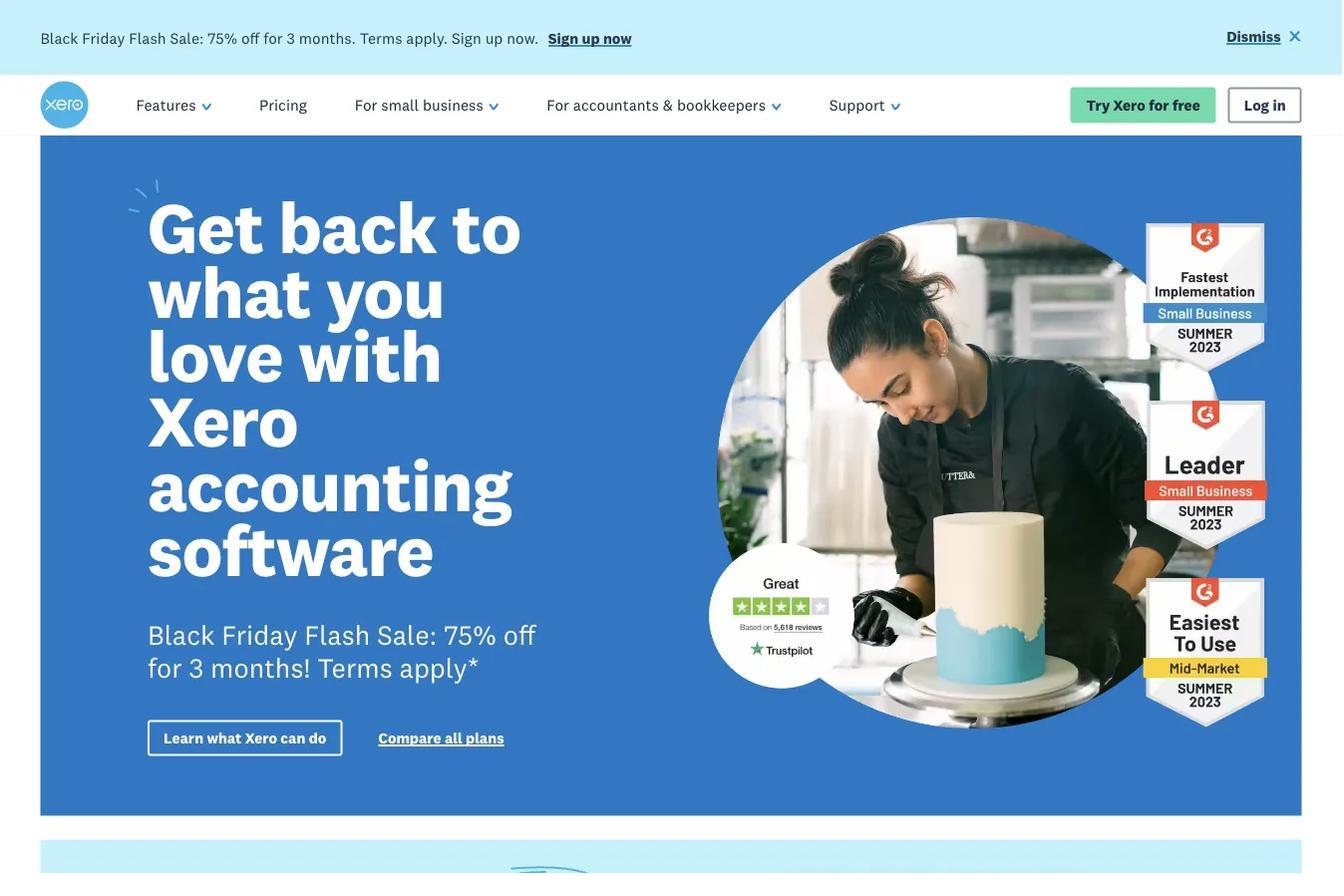 Task type: locate. For each thing, give the bounding box(es) containing it.
for accountants & bookkeepers button
[[523, 75, 806, 135]]

3 left months!
[[189, 651, 204, 685]]

0 vertical spatial black
[[40, 28, 78, 47]]

business
[[423, 95, 483, 115]]

sign
[[452, 28, 482, 47], [548, 29, 579, 47]]

0 horizontal spatial flash
[[129, 28, 166, 47]]

for inside the 'black friday flash sale: 75% off for 3 months! terms apply*'
[[148, 651, 182, 685]]

flash down the software at bottom
[[304, 618, 370, 652]]

for for for small business
[[355, 95, 377, 115]]

black friday flash sale: 75% off for 3 months. terms apply. sign up now. sign up now
[[40, 28, 632, 47]]

for left the "months."
[[263, 28, 283, 47]]

terms left apply. in the left top of the page
[[360, 28, 402, 47]]

sign right apply. in the left top of the page
[[452, 28, 482, 47]]

for
[[355, 95, 377, 115], [547, 95, 569, 115]]

0 horizontal spatial black
[[40, 28, 78, 47]]

0 vertical spatial for
[[263, 28, 283, 47]]

learn
[[164, 729, 204, 748]]

1 horizontal spatial friday
[[222, 618, 298, 652]]

friday for black friday flash sale: 75% off for 3 months. terms apply. sign up now. sign up now
[[82, 28, 125, 47]]

0 horizontal spatial for
[[355, 95, 377, 115]]

&
[[663, 95, 673, 115]]

learn what xero can do
[[164, 729, 327, 748]]

pricing
[[259, 95, 307, 115]]

learn what xero can do link
[[148, 721, 343, 757]]

75% for months!
[[444, 618, 497, 652]]

terms
[[360, 28, 402, 47], [317, 651, 393, 685]]

off up pricing
[[241, 28, 260, 47]]

1 horizontal spatial sign
[[548, 29, 579, 47]]

flash for months.
[[129, 28, 166, 47]]

off for apply.
[[241, 28, 260, 47]]

features
[[136, 95, 196, 115]]

for for black friday flash sale: 75% off for 3 months. terms apply. sign up now. sign up now
[[263, 28, 283, 47]]

1 vertical spatial off
[[503, 618, 536, 652]]

with
[[298, 311, 442, 401]]

0 vertical spatial flash
[[129, 28, 166, 47]]

friday down the software at bottom
[[222, 618, 298, 652]]

up inside black friday flash sale: 75% off for 3 months. terms apply. sign up now. sign up now
[[582, 29, 600, 47]]

1 horizontal spatial black
[[148, 618, 215, 652]]

0 horizontal spatial off
[[241, 28, 260, 47]]

09 hours, 12 minutes and 21 seconds timer
[[792, 864, 1195, 874]]

compare
[[378, 729, 441, 748]]

0 vertical spatial 75%
[[208, 28, 237, 47]]

sale:
[[170, 28, 204, 47], [377, 618, 437, 652]]

xero
[[1114, 96, 1146, 114], [148, 376, 298, 466], [245, 729, 277, 748]]

1 horizontal spatial 75%
[[444, 618, 497, 652]]

1 horizontal spatial off
[[503, 618, 536, 652]]

for accountants & bookkeepers
[[547, 95, 766, 115]]

0 horizontal spatial for
[[148, 651, 182, 685]]

off inside the 'black friday flash sale: 75% off for 3 months! terms apply*'
[[503, 618, 536, 652]]

2 vertical spatial for
[[148, 651, 182, 685]]

1 horizontal spatial flash
[[304, 618, 370, 652]]

terms for months!
[[317, 651, 393, 685]]

sign right now.
[[548, 29, 579, 47]]

terms inside the 'black friday flash sale: 75% off for 3 months! terms apply*'
[[317, 651, 393, 685]]

0 vertical spatial sale:
[[170, 28, 204, 47]]

sale: for months!
[[377, 618, 437, 652]]

1 vertical spatial xero
[[148, 376, 298, 466]]

black friday flash sale: 75% off for 3 months! terms apply*
[[148, 618, 536, 685]]

0 horizontal spatial sign
[[452, 28, 482, 47]]

0 horizontal spatial up
[[485, 28, 503, 47]]

for left free in the right of the page
[[1149, 96, 1170, 114]]

flash up features
[[129, 28, 166, 47]]

what
[[148, 247, 311, 337], [207, 729, 242, 748]]

for left "accountants"
[[547, 95, 569, 115]]

try
[[1087, 96, 1110, 114]]

support button
[[806, 75, 925, 135]]

what inside the back to what you love with xero accounting software
[[148, 247, 311, 337]]

up left now.
[[485, 28, 503, 47]]

3 inside the 'black friday flash sale: 75% off for 3 months! terms apply*'
[[189, 651, 204, 685]]

friday inside the 'black friday flash sale: 75% off for 3 months! terms apply*'
[[222, 618, 298, 652]]

can
[[281, 729, 306, 748]]

1 vertical spatial friday
[[222, 618, 298, 652]]

free
[[1173, 96, 1201, 114]]

1 vertical spatial terms
[[317, 651, 393, 685]]

black inside the 'black friday flash sale: 75% off for 3 months! terms apply*'
[[148, 618, 215, 652]]

1 for from the left
[[355, 95, 377, 115]]

3 for months.
[[287, 28, 295, 47]]

flash for months!
[[304, 618, 370, 652]]

off right apply* at left
[[503, 618, 536, 652]]

1 horizontal spatial for
[[263, 28, 283, 47]]

1 vertical spatial flash
[[304, 618, 370, 652]]

0 vertical spatial what
[[148, 247, 311, 337]]

1 vertical spatial for
[[1149, 96, 1170, 114]]

to
[[452, 182, 521, 272]]

0 vertical spatial friday
[[82, 28, 125, 47]]

1 vertical spatial 3
[[189, 651, 204, 685]]

0 horizontal spatial 75%
[[208, 28, 237, 47]]

black
[[40, 28, 78, 47], [148, 618, 215, 652]]

0 horizontal spatial sale:
[[170, 28, 204, 47]]

3 left the "months."
[[287, 28, 295, 47]]

for
[[263, 28, 283, 47], [1149, 96, 1170, 114], [148, 651, 182, 685]]

2 horizontal spatial for
[[1149, 96, 1170, 114]]

1 horizontal spatial for
[[547, 95, 569, 115]]

terms up do
[[317, 651, 393, 685]]

for up learn
[[148, 651, 182, 685]]

0 vertical spatial terms
[[360, 28, 402, 47]]

1 horizontal spatial up
[[582, 29, 600, 47]]

1 horizontal spatial sale:
[[377, 618, 437, 652]]

accounting
[[148, 441, 512, 530]]

small
[[381, 95, 419, 115]]

1 vertical spatial black
[[148, 618, 215, 652]]

1 vertical spatial 75%
[[444, 618, 497, 652]]

accountants
[[573, 95, 659, 115]]

now
[[603, 29, 632, 47]]

75% inside the 'black friday flash sale: 75% off for 3 months! terms apply*'
[[444, 618, 497, 652]]

0 vertical spatial off
[[241, 28, 260, 47]]

2 for from the left
[[547, 95, 569, 115]]

features button
[[112, 75, 235, 135]]

0 horizontal spatial 3
[[189, 651, 204, 685]]

log in link
[[1229, 87, 1302, 123]]

friday up "xero homepage" icon
[[82, 28, 125, 47]]

for left small
[[355, 95, 377, 115]]

flash
[[129, 28, 166, 47], [304, 618, 370, 652]]

0 vertical spatial 3
[[287, 28, 295, 47]]

flash inside the 'black friday flash sale: 75% off for 3 months! terms apply*'
[[304, 618, 370, 652]]

up
[[485, 28, 503, 47], [582, 29, 600, 47]]

friday
[[82, 28, 125, 47], [222, 618, 298, 652]]

xero homepage image
[[40, 81, 88, 129]]

2 vertical spatial xero
[[245, 729, 277, 748]]

1 horizontal spatial 3
[[287, 28, 295, 47]]

1 vertical spatial sale:
[[377, 618, 437, 652]]

pricing link
[[235, 75, 331, 135]]

up left now
[[582, 29, 600, 47]]

off
[[241, 28, 260, 47], [503, 618, 536, 652]]

75%
[[208, 28, 237, 47], [444, 618, 497, 652]]

0 horizontal spatial friday
[[82, 28, 125, 47]]

sale: inside the 'black friday flash sale: 75% off for 3 months! terms apply*'
[[377, 618, 437, 652]]

3
[[287, 28, 295, 47], [189, 651, 204, 685]]

apply.
[[406, 28, 448, 47]]



Task type: vqa. For each thing, say whether or not it's contained in the screenshot.
now.
yes



Task type: describe. For each thing, give the bounding box(es) containing it.
apply*
[[400, 651, 480, 685]]

compare all plans
[[378, 729, 504, 748]]

compare all plans link
[[378, 729, 504, 752]]

sign inside black friday flash sale: 75% off for 3 months. terms apply. sign up now. sign up now
[[548, 29, 579, 47]]

for inside try xero for free link
[[1149, 96, 1170, 114]]

log in
[[1245, 96, 1286, 114]]

in
[[1273, 96, 1286, 114]]

support
[[830, 95, 885, 115]]

bookkeepers
[[677, 95, 766, 115]]

terms for months.
[[360, 28, 402, 47]]

xero inside the back to what you love with xero accounting software
[[148, 376, 298, 466]]

you
[[326, 247, 445, 337]]

for small business
[[355, 95, 483, 115]]

get
[[148, 182, 263, 272]]

dismiss button
[[1227, 26, 1302, 49]]

do
[[309, 729, 327, 748]]

love
[[148, 311, 283, 401]]

sale: for months.
[[170, 28, 204, 47]]

for for for accountants & bookkeepers
[[547, 95, 569, 115]]

back to what you love with xero accounting software
[[148, 182, 521, 595]]

for small business button
[[331, 75, 523, 135]]

0 vertical spatial xero
[[1114, 96, 1146, 114]]

black for black friday flash sale: 75% off for 3 months! terms apply*
[[148, 618, 215, 652]]

a xero user decorating a cake with blue icing. social proof badges surrounding the circular image. image
[[685, 135, 1302, 817]]

now.
[[507, 28, 539, 47]]

1 vertical spatial what
[[207, 729, 242, 748]]

75% for months.
[[208, 28, 237, 47]]

dismiss
[[1227, 27, 1281, 45]]

try xero for free link
[[1071, 87, 1217, 123]]

all
[[445, 729, 462, 748]]

log
[[1245, 96, 1270, 114]]

plans
[[466, 729, 504, 748]]

sign up now link
[[548, 29, 632, 51]]

friday for black friday flash sale: 75% off for 3 months! terms apply*
[[222, 618, 298, 652]]

back
[[278, 182, 437, 272]]

software
[[148, 505, 434, 595]]

black for black friday flash sale: 75% off for 3 months. terms apply. sign up now. sign up now
[[40, 28, 78, 47]]

off for apply*
[[503, 618, 536, 652]]

months.
[[299, 28, 356, 47]]

3 for months!
[[189, 651, 204, 685]]

for for black friday flash sale: 75% off for 3 months! terms apply*
[[148, 651, 182, 685]]

months!
[[211, 651, 310, 685]]

try xero for free
[[1087, 96, 1201, 114]]



